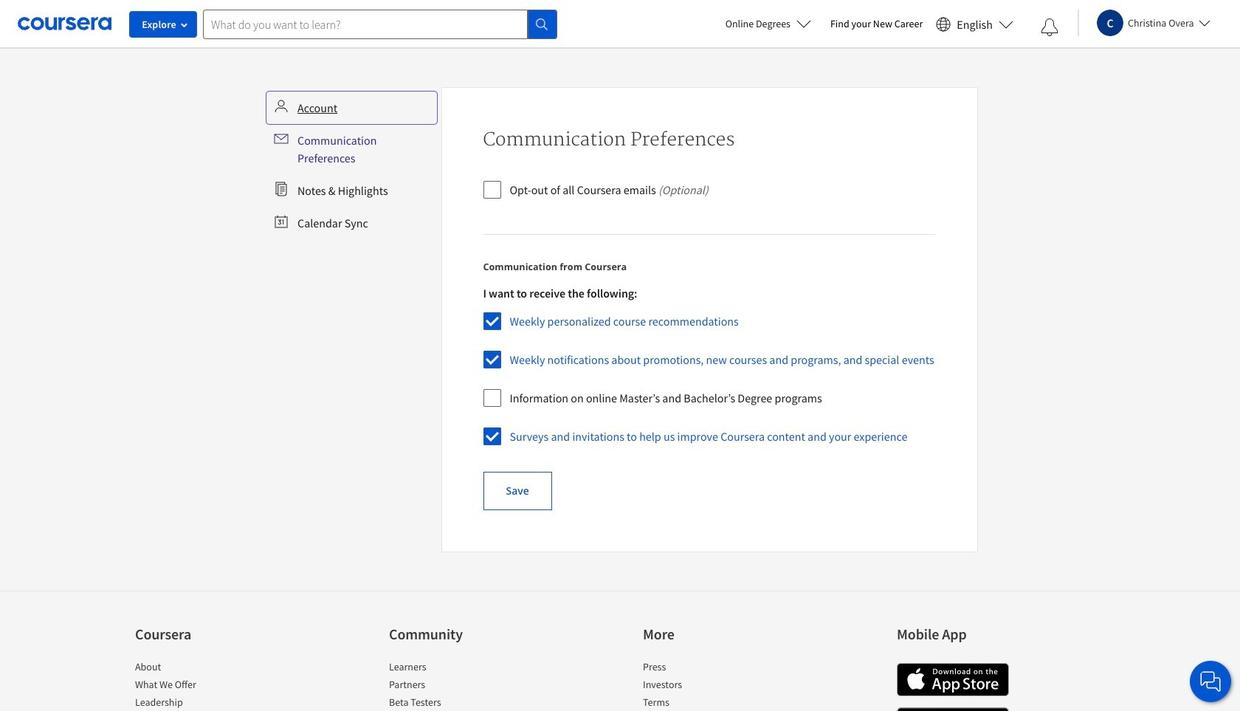 Task type: vqa. For each thing, say whether or not it's contained in the screenshot.
third list from left
yes



Task type: locate. For each thing, give the bounding box(es) containing it.
menu
[[268, 93, 435, 238]]

2 horizontal spatial list
[[643, 659, 769, 711]]

list item
[[135, 659, 261, 677], [389, 659, 515, 677], [643, 659, 769, 677], [135, 677, 261, 694], [389, 677, 515, 694], [643, 677, 769, 694], [135, 694, 261, 711], [389, 694, 515, 711], [643, 694, 769, 711]]

0 horizontal spatial list
[[135, 659, 261, 711]]

1 horizontal spatial list
[[389, 659, 515, 711]]

list
[[135, 659, 261, 711], [389, 659, 515, 711], [643, 659, 769, 711]]

None search field
[[203, 9, 557, 39]]

coursera image
[[18, 12, 111, 36]]

group
[[483, 285, 935, 457]]

3 list from the left
[[643, 659, 769, 711]]



Task type: describe. For each thing, give the bounding box(es) containing it.
1 list from the left
[[135, 659, 261, 711]]

download on the app store image
[[897, 663, 1009, 696]]

What do you want to learn? text field
[[203, 9, 528, 39]]

get it on google play image
[[897, 707, 1009, 711]]

2 list from the left
[[389, 659, 515, 711]]



